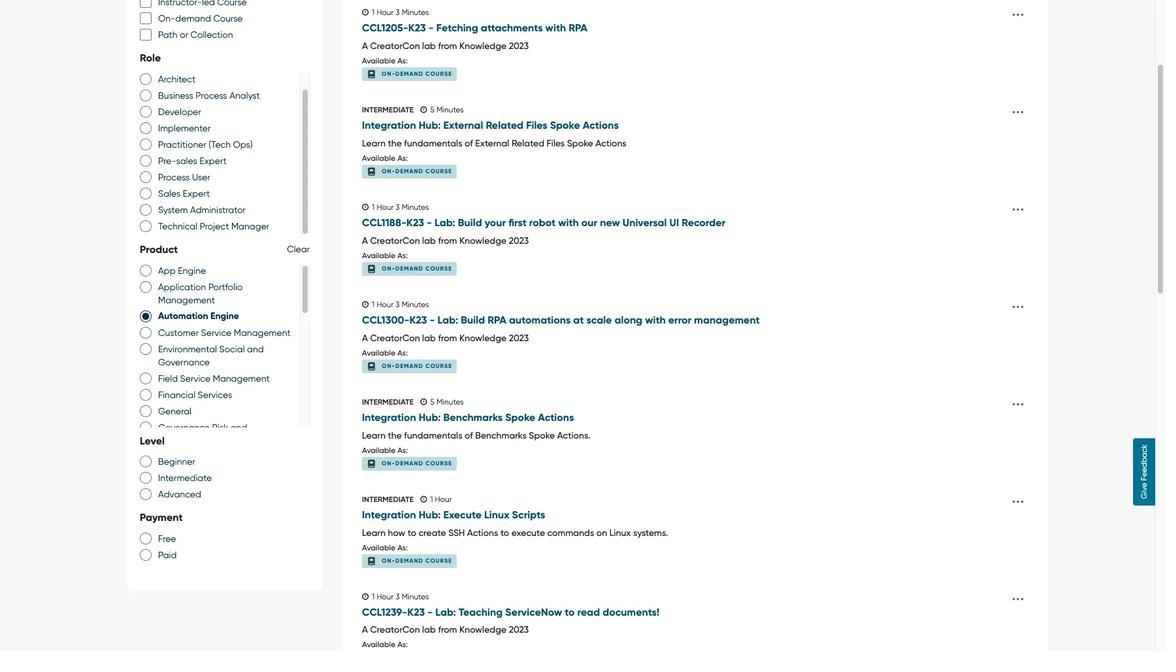 Task type: locate. For each thing, give the bounding box(es) containing it.
integration hub: execute linux scripts learn how to create ssh actions to execute commands on linux systems.
[[362, 509, 669, 538]]

3 2023 from the top
[[509, 333, 529, 343]]

1 hour 3 minutes up ccl1205-
[[372, 8, 429, 17]]

management down the social
[[213, 373, 270, 383]]

2 vertical spatial ... button
[[1008, 486, 1029, 511]]

2 3 from the top
[[396, 203, 400, 212]]

with inside 'ccl1188-k23 - lab: build your first robot with our new universal ui recorder a creatorcon lab from knowledge 2023'
[[558, 216, 579, 229]]

creatorcon down the ccl1300-
[[370, 333, 420, 343]]

3 ... button from the top
[[1008, 486, 1029, 511]]

on-demand course for ccl1205-k23 - fetching attachments with rpa
[[382, 70, 452, 77]]

- inside ccl1239-k23 - lab: teaching servicenow to read documents! a creatorcon lab from knowledge 2023 available as:
[[428, 606, 433, 618]]

3 ... button from the top
[[1008, 583, 1029, 608]]

integration hub: execute linux scripts link
[[362, 509, 1008, 521]]

2 lab from the top
[[422, 235, 436, 246]]

3 for ccl1239-
[[396, 592, 400, 601]]

intermediate for integration hub: benchmarks spoke actions
[[362, 397, 414, 406]]

creatorcon
[[370, 40, 420, 51], [370, 235, 420, 246], [370, 333, 420, 343], [370, 625, 420, 635]]

1 hour 3 minutes up the ccl1300-
[[372, 300, 429, 309]]

2 of from the top
[[465, 430, 473, 440]]

hub: inside integration hub: execute linux scripts learn how to create ssh actions to execute commands on linux systems.
[[419, 509, 441, 521]]

...
[[1012, 96, 1025, 118], [1012, 193, 1025, 215], [1012, 291, 1025, 312], [1012, 388, 1025, 410], [1012, 486, 1025, 507], [1012, 583, 1025, 604]]

on- for ccl1188-k23 - lab: build your first robot with our new universal ui recorder
[[382, 265, 395, 272]]

0 vertical spatial service
[[201, 327, 232, 338]]

1 vertical spatial intermediate
[[362, 397, 414, 406]]

1 up ccl1188-
[[372, 203, 375, 212]]

learn inside integration hub: external related files spoke actions learn the fundamentals of external related files spoke actions
[[362, 138, 386, 148]]

engine up customer service management
[[211, 310, 239, 321]]

your
[[485, 216, 506, 229]]

1 creatorcon from the top
[[370, 40, 420, 51]]

0 vertical spatial with
[[546, 22, 566, 34]]

management inside application portfolio management
[[158, 295, 215, 305]]

engine for app engine
[[178, 265, 206, 276]]

as: for integration hub: execute linux scripts
[[398, 543, 408, 552]]

commands
[[548, 527, 594, 538]]

1 ... button from the top
[[1008, 96, 1029, 122]]

fundamentals
[[404, 138, 463, 148], [404, 430, 463, 440]]

... button for management
[[1008, 291, 1029, 316]]

ops)
[[233, 139, 253, 149]]

governance down environmental
[[158, 357, 210, 367]]

a down ccl1205-
[[362, 40, 368, 51]]

1 integration from the top
[[362, 119, 416, 132]]

learn
[[362, 138, 386, 148], [362, 430, 386, 440], [362, 527, 386, 538]]

course for integration hub: execute linux scripts
[[426, 557, 452, 564]]

2 vertical spatial management
[[213, 373, 270, 383]]

creatorcon down ccl1205-
[[370, 40, 420, 51]]

hub: inside integration hub: benchmarks spoke actions learn the fundamentals of benchmarks spoke actions.
[[419, 411, 441, 424]]

creatorcon down ccl1239-
[[370, 625, 420, 635]]

2023 down first
[[509, 235, 529, 246]]

lab: inside ccl1300-k23 - lab: build rpa automations at scale along with error management a creatorcon lab from knowledge 2023
[[438, 314, 458, 326]]

hub: inside integration hub: external related files spoke actions learn the fundamentals of external related files spoke actions
[[419, 119, 441, 132]]

4 available from the top
[[362, 348, 396, 357]]

a down the ccl1300-
[[362, 333, 368, 343]]

0 vertical spatial learn
[[362, 138, 386, 148]]

expert down user
[[183, 188, 210, 199]]

(tech
[[209, 139, 231, 149]]

6 as: from the top
[[398, 543, 408, 552]]

1 horizontal spatial to
[[501, 527, 509, 538]]

on-demand course
[[158, 13, 243, 23], [382, 70, 452, 77], [382, 167, 452, 174], [382, 265, 452, 272], [382, 362, 452, 369], [382, 459, 452, 466], [382, 557, 452, 564]]

engine
[[178, 265, 206, 276], [211, 310, 239, 321]]

systems.
[[633, 527, 669, 538]]

on-demand course up 1 hour
[[382, 459, 452, 466]]

3 up ccl1239-
[[396, 592, 400, 601]]

on-demand course down ccl1188-
[[382, 265, 452, 272]]

1 up ccl1239-
[[372, 592, 375, 601]]

1 vertical spatial and
[[231, 422, 247, 432]]

2 hub: from the top
[[419, 411, 441, 424]]

integration hub: benchmarks spoke actions link
[[362, 411, 1008, 424]]

management for field service management
[[213, 373, 270, 383]]

- for ccl1188-
[[427, 216, 432, 229]]

k23 inside 'ccl1188-k23 - lab: build your first robot with our new universal ui recorder a creatorcon lab from knowledge 2023'
[[407, 216, 424, 229]]

1 up the ccl1300-
[[372, 300, 375, 309]]

universal
[[623, 216, 667, 229]]

course for integration hub: benchmarks spoke actions
[[426, 459, 452, 466]]

... for integration hub: execute linux scripts
[[1012, 486, 1025, 507]]

lab: for ccl1300-
[[438, 314, 458, 326]]

1 vertical spatial ... button
[[1008, 388, 1029, 414]]

ccl1188-k23 - lab: build your first robot with our new universal ui recorder a creatorcon lab from knowledge 2023
[[362, 216, 726, 246]]

... button
[[1008, 291, 1029, 316], [1008, 388, 1029, 414], [1008, 486, 1029, 511]]

1 vertical spatial engine
[[211, 310, 239, 321]]

learn inside integration hub: benchmarks spoke actions learn the fundamentals of benchmarks spoke actions.
[[362, 430, 386, 440]]

0 vertical spatial fundamentals
[[404, 138, 463, 148]]

1 for ccl1205-
[[372, 8, 375, 17]]

engine up application
[[178, 265, 206, 276]]

0 horizontal spatial linux
[[484, 509, 510, 521]]

along
[[615, 314, 643, 326]]

5 minutes up integration hub: external related files spoke actions learn the fundamentals of external related files spoke actions
[[430, 105, 464, 114]]

2 5 minutes from the top
[[430, 397, 464, 406]]

clear button
[[287, 242, 310, 257]]

clock o image
[[362, 203, 369, 211], [362, 301, 369, 308], [420, 495, 427, 503], [362, 593, 369, 601]]

fundamentals inside integration hub: benchmarks spoke actions learn the fundamentals of benchmarks spoke actions.
[[404, 430, 463, 440]]

... for integration hub: external related files spoke actions
[[1012, 96, 1025, 118]]

2 2023 from the top
[[509, 235, 529, 246]]

build inside 'ccl1188-k23 - lab: build your first robot with our new universal ui recorder a creatorcon lab from knowledge 2023'
[[458, 216, 482, 229]]

linux right on
[[610, 527, 631, 538]]

from inside 'ccl1188-k23 - lab: build your first robot with our new universal ui recorder a creatorcon lab from knowledge 2023'
[[438, 235, 457, 246]]

service for field
[[180, 373, 211, 383]]

1 vertical spatial files
[[547, 138, 565, 148]]

... button for ccl1188-k23 - lab: build your first robot with our new universal ui recorder
[[1008, 193, 1029, 219]]

business process analyst
[[158, 90, 260, 100]]

3 up the ccl1300-
[[396, 300, 400, 309]]

3 from from the top
[[438, 333, 457, 343]]

2 5 from the top
[[430, 397, 435, 406]]

hour
[[377, 8, 394, 17], [377, 203, 394, 212], [377, 300, 394, 309], [435, 495, 452, 504], [377, 592, 394, 601]]

3 lab from the top
[[422, 333, 436, 343]]

3 3 from the top
[[396, 300, 400, 309]]

1 hour
[[430, 495, 452, 504]]

available
[[362, 56, 396, 65], [362, 154, 396, 163], [362, 251, 396, 260], [362, 348, 396, 357], [362, 446, 396, 455], [362, 543, 396, 552], [362, 640, 396, 649]]

ssh
[[449, 527, 465, 538]]

0 horizontal spatial engine
[[178, 265, 206, 276]]

ui
[[670, 216, 679, 229]]

0 vertical spatial process
[[196, 90, 227, 100]]

1 vertical spatial build
[[461, 314, 485, 326]]

hour for ccl1188-
[[377, 203, 394, 212]]

intermediate
[[362, 105, 414, 114], [362, 397, 414, 406], [362, 495, 414, 504]]

4 creatorcon from the top
[[370, 625, 420, 635]]

2023 down attachments
[[509, 40, 529, 51]]

k23 inside 'ccl1205-k23 - fetching attachments with rpa a creatorcon lab from knowledge 2023'
[[408, 22, 426, 34]]

minutes up the ccl1300-
[[402, 300, 429, 309]]

1 vertical spatial related
[[512, 138, 545, 148]]

- inside ccl1300-k23 - lab: build rpa automations at scale along with error management a creatorcon lab from knowledge 2023
[[430, 314, 435, 326]]

on-demand course down ccl1205-
[[382, 70, 452, 77]]

3 up ccl1205-
[[396, 8, 400, 17]]

0 horizontal spatial process
[[158, 172, 190, 182]]

4 as: from the top
[[398, 348, 408, 357]]

2023 down servicenow
[[509, 625, 529, 635]]

1 a from the top
[[362, 40, 368, 51]]

knowledge inside ccl1300-k23 - lab: build rpa automations at scale along with error management a creatorcon lab from knowledge 2023
[[460, 333, 507, 343]]

1 vertical spatial rpa
[[488, 314, 507, 326]]

hour up ccl1239-
[[377, 592, 394, 601]]

- inside 'ccl1188-k23 - lab: build your first robot with our new universal ui recorder a creatorcon lab from knowledge 2023'
[[427, 216, 432, 229]]

0 vertical spatial rpa
[[569, 22, 588, 34]]

2023 inside ccl1300-k23 - lab: build rpa automations at scale along with error management a creatorcon lab from knowledge 2023
[[509, 333, 529, 343]]

as: for ccl1188-k23 - lab: build your first robot with our new universal ui recorder
[[398, 251, 408, 260]]

lab: for ccl1188-
[[435, 216, 455, 229]]

minutes up ccl1188-
[[402, 203, 429, 212]]

1 available as: from the top
[[362, 56, 408, 65]]

0 vertical spatial the
[[388, 138, 402, 148]]

actions
[[583, 119, 619, 132], [596, 138, 627, 148], [538, 411, 574, 424], [467, 527, 498, 538]]

2 vertical spatial with
[[645, 314, 666, 326]]

hour up the ccl1300-
[[377, 300, 394, 309]]

1 vertical spatial the
[[388, 430, 402, 440]]

0 vertical spatial intermediate
[[362, 105, 414, 114]]

2 integration from the top
[[362, 411, 416, 424]]

1 learn from the top
[[362, 138, 386, 148]]

2 from from the top
[[438, 235, 457, 246]]

process user
[[158, 172, 210, 182]]

linux
[[484, 509, 510, 521], [610, 527, 631, 538]]

on- for ccl1205-k23 - fetching attachments with rpa
[[382, 70, 395, 77]]

process left analyst
[[196, 90, 227, 100]]

2 intermediate from the top
[[362, 397, 414, 406]]

1 vertical spatial hub:
[[419, 411, 441, 424]]

- left fetching
[[429, 22, 434, 34]]

1 hour 3 minutes for ccl1188-
[[372, 203, 429, 212]]

engine for automation engine
[[211, 310, 239, 321]]

- inside 'ccl1205-k23 - fetching attachments with rpa a creatorcon lab from knowledge 2023'
[[429, 22, 434, 34]]

1 5 minutes from the top
[[430, 105, 464, 114]]

4 1 hour 3 minutes from the top
[[372, 592, 429, 601]]

customer service management
[[158, 327, 291, 338]]

lab: left teaching
[[436, 606, 456, 618]]

knowledge inside 'ccl1188-k23 - lab: build your first robot with our new universal ui recorder a creatorcon lab from knowledge 2023'
[[460, 235, 507, 246]]

... for ccl1300-k23 - lab: build rpa automations at scale along with error management
[[1012, 291, 1025, 312]]

2 ... button from the top
[[1008, 193, 1029, 219]]

1 vertical spatial integration
[[362, 411, 416, 424]]

2 available as: from the top
[[362, 154, 408, 163]]

... button for ccl1239-k23 - lab: teaching servicenow to read documents!
[[1008, 583, 1029, 608]]

hour up ccl1205-
[[377, 8, 394, 17]]

2 as: from the top
[[398, 154, 408, 163]]

1 vertical spatial management
[[234, 327, 291, 338]]

first
[[509, 216, 527, 229]]

2 vertical spatial learn
[[362, 527, 386, 538]]

governance up compliance
[[158, 422, 210, 432]]

technical project manager
[[158, 221, 269, 231]]

on- for integration hub: benchmarks spoke actions
[[382, 459, 395, 466]]

business
[[158, 90, 193, 100]]

scale
[[587, 314, 612, 326]]

create
[[419, 527, 446, 538]]

3 1 hour 3 minutes from the top
[[372, 300, 429, 309]]

minutes for ccl1205-
[[402, 8, 429, 17]]

1 hub: from the top
[[419, 119, 441, 132]]

3 a from the top
[[362, 333, 368, 343]]

6 available from the top
[[362, 543, 396, 552]]

1 knowledge from the top
[[460, 40, 507, 51]]

lab: left "your"
[[435, 216, 455, 229]]

- right the ccl1300-
[[430, 314, 435, 326]]

and right the social
[[247, 344, 264, 354]]

general
[[158, 406, 192, 416]]

3 intermediate from the top
[[362, 495, 414, 504]]

management for application portfolio management
[[158, 295, 215, 305]]

1 the from the top
[[388, 138, 402, 148]]

service for customer
[[201, 327, 232, 338]]

3 creatorcon from the top
[[370, 333, 420, 343]]

service up the social
[[201, 327, 232, 338]]

hour for ccl1300-
[[377, 300, 394, 309]]

lab: inside 'ccl1188-k23 - lab: build your first robot with our new universal ui recorder a creatorcon lab from knowledge 2023'
[[435, 216, 455, 229]]

0 vertical spatial governance
[[158, 357, 210, 367]]

1 vertical spatial 5 minutes
[[430, 397, 464, 406]]

management down application
[[158, 295, 215, 305]]

with right attachments
[[546, 22, 566, 34]]

5 for external
[[430, 105, 435, 114]]

2 creatorcon from the top
[[370, 235, 420, 246]]

lab inside ccl1239-k23 - lab: teaching servicenow to read documents! a creatorcon lab from knowledge 2023 available as:
[[422, 625, 436, 635]]

lab inside 'ccl1188-k23 - lab: build your first robot with our new universal ui recorder a creatorcon lab from knowledge 2023'
[[422, 235, 436, 246]]

integration inside integration hub: external related files spoke actions learn the fundamentals of external related files spoke actions
[[362, 119, 416, 132]]

related
[[486, 119, 524, 132], [512, 138, 545, 148]]

lab: inside ccl1239-k23 - lab: teaching servicenow to read documents! a creatorcon lab from knowledge 2023 available as:
[[436, 606, 456, 618]]

5
[[430, 105, 435, 114], [430, 397, 435, 406]]

1 from from the top
[[438, 40, 457, 51]]

k23 inside ccl1239-k23 - lab: teaching servicenow to read documents! a creatorcon lab from knowledge 2023 available as:
[[407, 606, 425, 618]]

- right ccl1239-
[[428, 606, 433, 618]]

automation engine
[[158, 310, 239, 321]]

collection
[[191, 29, 233, 40]]

2023 inside 'ccl1205-k23 - fetching attachments with rpa a creatorcon lab from knowledge 2023'
[[509, 40, 529, 51]]

expert
[[200, 155, 227, 166], [183, 188, 210, 199]]

on-demand course down the ccl1300-
[[382, 362, 452, 369]]

learn inside integration hub: execute linux scripts learn how to create ssh actions to execute commands on linux systems.
[[362, 527, 386, 538]]

... button for execute
[[1008, 486, 1029, 511]]

... for ccl1239-k23 - lab: teaching servicenow to read documents!
[[1012, 583, 1025, 604]]

integration hub: external related files spoke actions link
[[362, 119, 1008, 132]]

1 horizontal spatial linux
[[610, 527, 631, 538]]

4 3 from the top
[[396, 592, 400, 601]]

1 as: from the top
[[398, 56, 408, 65]]

1 vertical spatial linux
[[610, 527, 631, 538]]

from inside 'ccl1205-k23 - fetching attachments with rpa a creatorcon lab from knowledge 2023'
[[438, 40, 457, 51]]

0 vertical spatial 5 minutes
[[430, 105, 464, 114]]

2 available from the top
[[362, 154, 396, 163]]

2 vertical spatial integration
[[362, 509, 416, 521]]

2 horizontal spatial to
[[565, 606, 575, 618]]

product
[[140, 243, 178, 255]]

2 vertical spatial hub:
[[419, 509, 441, 521]]

financial
[[158, 389, 195, 400]]

learn for integration hub: execute linux scripts
[[362, 527, 386, 538]]

3 as: from the top
[[398, 251, 408, 260]]

0 vertical spatial management
[[158, 295, 215, 305]]

with left our
[[558, 216, 579, 229]]

... button
[[1008, 96, 1029, 122], [1008, 193, 1029, 219], [1008, 583, 1029, 608]]

2 fundamentals from the top
[[404, 430, 463, 440]]

path
[[158, 29, 178, 40]]

1 up ccl1205-
[[372, 8, 375, 17]]

creatorcon inside 'ccl1188-k23 - lab: build your first robot with our new universal ui recorder a creatorcon lab from knowledge 2023'
[[370, 235, 420, 246]]

0 vertical spatial and
[[247, 344, 264, 354]]

demand
[[175, 13, 211, 23], [395, 70, 424, 77], [395, 167, 424, 174], [395, 265, 424, 272], [395, 362, 424, 369], [395, 459, 424, 466], [395, 557, 424, 564]]

1 vertical spatial fundamentals
[[404, 430, 463, 440]]

1 ... button from the top
[[1008, 291, 1029, 316]]

1 lab from the top
[[422, 40, 436, 51]]

4 a from the top
[[362, 625, 368, 635]]

5 minutes
[[430, 105, 464, 114], [430, 397, 464, 406]]

process up sales
[[158, 172, 190, 182]]

actions inside integration hub: benchmarks spoke actions learn the fundamentals of benchmarks spoke actions.
[[538, 411, 574, 424]]

minutes up ccl1239-
[[402, 592, 429, 601]]

2 vertical spatial clock o image
[[420, 398, 427, 406]]

sales
[[158, 188, 181, 199]]

3 available as: from the top
[[362, 251, 408, 260]]

integration inside integration hub: benchmarks spoke actions learn the fundamentals of benchmarks spoke actions.
[[362, 411, 416, 424]]

1 vertical spatial service
[[180, 373, 211, 383]]

with inside ccl1300-k23 - lab: build rpa automations at scale along with error management a creatorcon lab from knowledge 2023
[[645, 314, 666, 326]]

2 vertical spatial ... button
[[1008, 583, 1029, 608]]

available as:
[[362, 56, 408, 65], [362, 154, 408, 163], [362, 251, 408, 260], [362, 348, 408, 357], [362, 446, 408, 455], [362, 543, 408, 552]]

spoke
[[550, 119, 580, 132], [567, 138, 593, 148], [505, 411, 536, 424], [529, 430, 555, 440]]

creatorcon inside ccl1300-k23 - lab: build rpa automations at scale along with error management a creatorcon lab from knowledge 2023
[[370, 333, 420, 343]]

service up financial services
[[180, 373, 211, 383]]

6 ... from the top
[[1012, 583, 1025, 604]]

2 governance from the top
[[158, 422, 210, 432]]

integration hub: external related files spoke actions learn the fundamentals of external related files spoke actions
[[362, 119, 627, 148]]

integration for integration hub: benchmarks spoke actions
[[362, 411, 416, 424]]

0 vertical spatial hub:
[[419, 119, 441, 132]]

None radio
[[140, 138, 152, 151], [140, 187, 152, 200], [140, 264, 152, 277], [140, 280, 152, 293], [140, 310, 152, 323], [140, 421, 152, 434], [140, 472, 152, 485], [140, 488, 152, 501], [140, 549, 152, 562], [140, 138, 152, 151], [140, 187, 152, 200], [140, 264, 152, 277], [140, 280, 152, 293], [140, 310, 152, 323], [140, 421, 152, 434], [140, 472, 152, 485], [140, 488, 152, 501], [140, 549, 152, 562]]

and inside governance risk and compliance
[[231, 422, 247, 432]]

1 vertical spatial expert
[[183, 188, 210, 199]]

0 vertical spatial engine
[[178, 265, 206, 276]]

clock o image up the ccl1300-
[[362, 301, 369, 308]]

1 intermediate from the top
[[362, 105, 414, 114]]

2 1 hour 3 minutes from the top
[[372, 203, 429, 212]]

1 hour 3 minutes up ccl1239-
[[372, 592, 429, 601]]

1 hour 3 minutes for ccl1239-
[[372, 592, 429, 601]]

clock o image up ccl1239-
[[362, 593, 369, 601]]

4 ... from the top
[[1012, 388, 1025, 410]]

5 for benchmarks
[[430, 397, 435, 406]]

3 ... from the top
[[1012, 291, 1025, 312]]

k23 for ccl1300-
[[410, 314, 427, 326]]

None checkbox
[[140, 0, 152, 8], [140, 12, 152, 25], [140, 28, 152, 41], [140, 0, 152, 8], [140, 12, 152, 25], [140, 28, 152, 41]]

to left execute
[[501, 527, 509, 538]]

app
[[158, 265, 176, 276]]

demand for ccl1300-k23 - lab: build rpa automations at scale along with error management
[[395, 362, 424, 369]]

3 knowledge from the top
[[460, 333, 507, 343]]

None radio
[[140, 72, 152, 85], [140, 89, 152, 102], [140, 105, 152, 118], [140, 121, 152, 134], [140, 154, 152, 167], [140, 170, 152, 183], [140, 203, 152, 216], [140, 219, 152, 233], [140, 326, 152, 339], [140, 342, 152, 355], [140, 372, 152, 385], [140, 388, 152, 401], [140, 404, 152, 417], [140, 455, 152, 468], [140, 532, 152, 545], [140, 72, 152, 85], [140, 89, 152, 102], [140, 105, 152, 118], [140, 121, 152, 134], [140, 154, 152, 167], [140, 170, 152, 183], [140, 203, 152, 216], [140, 219, 152, 233], [140, 326, 152, 339], [140, 342, 152, 355], [140, 372, 152, 385], [140, 388, 152, 401], [140, 404, 152, 417], [140, 455, 152, 468], [140, 532, 152, 545]]

minutes for ccl1188-
[[402, 203, 429, 212]]

k23 inside ccl1300-k23 - lab: build rpa automations at scale along with error management a creatorcon lab from knowledge 2023
[[410, 314, 427, 326]]

0 vertical spatial of
[[465, 138, 473, 148]]

a inside 'ccl1188-k23 - lab: build your first robot with our new universal ui recorder a creatorcon lab from knowledge 2023'
[[362, 235, 368, 246]]

1 vertical spatial learn
[[362, 430, 386, 440]]

- for ccl1239-
[[428, 606, 433, 618]]

a down ccl1188-
[[362, 235, 368, 246]]

2023 inside ccl1239-k23 - lab: teaching servicenow to read documents! a creatorcon lab from knowledge 2023 available as:
[[509, 625, 529, 635]]

2 vertical spatial lab:
[[436, 606, 456, 618]]

2 knowledge from the top
[[460, 235, 507, 246]]

available as: for integration hub: external related files spoke actions
[[362, 154, 408, 163]]

build
[[458, 216, 482, 229], [461, 314, 485, 326]]

5 as: from the top
[[398, 446, 408, 455]]

0 horizontal spatial rpa
[[488, 314, 507, 326]]

rpa
[[569, 22, 588, 34], [488, 314, 507, 326]]

1 1 hour 3 minutes from the top
[[372, 8, 429, 17]]

2 a from the top
[[362, 235, 368, 246]]

1 5 from the top
[[430, 105, 435, 114]]

new
[[600, 216, 620, 229]]

3 learn from the top
[[362, 527, 386, 538]]

2023 down automations
[[509, 333, 529, 343]]

and inside environmental social and governance
[[247, 344, 264, 354]]

on-demand course down create
[[382, 557, 452, 564]]

creatorcon down ccl1188-
[[370, 235, 420, 246]]

0 vertical spatial 5
[[430, 105, 435, 114]]

clear
[[287, 244, 310, 254]]

5 available from the top
[[362, 446, 396, 455]]

on-demand course for integration hub: external related files spoke actions
[[382, 167, 452, 174]]

1 vertical spatial of
[[465, 430, 473, 440]]

a
[[362, 40, 368, 51], [362, 235, 368, 246], [362, 333, 368, 343], [362, 625, 368, 635]]

build inside ccl1300-k23 - lab: build rpa automations at scale along with error management a creatorcon lab from knowledge 2023
[[461, 314, 485, 326]]

4 available as: from the top
[[362, 348, 408, 357]]

5 minutes up integration hub: benchmarks spoke actions learn the fundamentals of benchmarks spoke actions.
[[430, 397, 464, 406]]

3 integration from the top
[[362, 509, 416, 521]]

0 vertical spatial ... button
[[1008, 291, 1029, 316]]

1 vertical spatial lab:
[[438, 314, 458, 326]]

0 vertical spatial integration
[[362, 119, 416, 132]]

available for ccl1300-k23 - lab: build rpa automations at scale along with error management
[[362, 348, 396, 357]]

course for ccl1188-k23 - lab: build your first robot with our new universal ui recorder
[[426, 265, 452, 272]]

ccl1239-
[[362, 606, 407, 618]]

1 of from the top
[[465, 138, 473, 148]]

hub:
[[419, 119, 441, 132], [419, 411, 441, 424], [419, 509, 441, 521]]

0 vertical spatial build
[[458, 216, 482, 229]]

0 vertical spatial external
[[444, 119, 483, 132]]

1 vertical spatial external
[[475, 138, 509, 148]]

3 available from the top
[[362, 251, 396, 260]]

0 vertical spatial clock o image
[[362, 9, 369, 16]]

0 vertical spatial lab:
[[435, 216, 455, 229]]

1 up create
[[430, 495, 433, 504]]

creatorcon inside ccl1239-k23 - lab: teaching servicenow to read documents! a creatorcon lab from knowledge 2023 available as:
[[370, 625, 420, 635]]

a down ccl1239-
[[362, 625, 368, 635]]

1 vertical spatial with
[[558, 216, 579, 229]]

0 vertical spatial ... button
[[1008, 96, 1029, 122]]

6 available as: from the top
[[362, 543, 408, 552]]

management
[[158, 295, 215, 305], [234, 327, 291, 338], [213, 373, 270, 383]]

from inside ccl1239-k23 - lab: teaching servicenow to read documents! a creatorcon lab from knowledge 2023 available as:
[[438, 625, 457, 635]]

0 vertical spatial files
[[526, 119, 548, 132]]

1 governance from the top
[[158, 357, 210, 367]]

1 horizontal spatial engine
[[211, 310, 239, 321]]

1 vertical spatial clock o image
[[420, 106, 427, 114]]

2 learn from the top
[[362, 430, 386, 440]]

1 vertical spatial ... button
[[1008, 193, 1029, 219]]

course for integration hub: external related files spoke actions
[[426, 167, 452, 174]]

1 vertical spatial 5
[[430, 397, 435, 406]]

... for integration hub: benchmarks spoke actions
[[1012, 388, 1025, 410]]

1 for ccl1300-
[[372, 300, 375, 309]]

on-demand course up ccl1188-
[[382, 167, 452, 174]]

1
[[372, 8, 375, 17], [372, 203, 375, 212], [372, 300, 375, 309], [430, 495, 433, 504], [372, 592, 375, 601]]

7 available from the top
[[362, 640, 396, 649]]

5 ... from the top
[[1012, 486, 1025, 507]]

with left "error"
[[645, 314, 666, 326]]

- right ccl1188-
[[427, 216, 432, 229]]

clock o image up ccl1188-
[[362, 203, 369, 211]]

1 3 from the top
[[396, 8, 400, 17]]

0 vertical spatial expert
[[200, 155, 227, 166]]

portfolio
[[208, 281, 243, 292]]

to right the how
[[408, 527, 417, 538]]

3 up ccl1188-
[[396, 203, 400, 212]]

automations
[[509, 314, 571, 326]]

4 knowledge from the top
[[460, 625, 507, 635]]

5 available as: from the top
[[362, 446, 408, 455]]

1 ... from the top
[[1012, 96, 1025, 118]]

4 lab from the top
[[422, 625, 436, 635]]

2 vertical spatial intermediate
[[362, 495, 414, 504]]

hour up ccl1188-
[[377, 203, 394, 212]]

available as: for integration hub: execute linux scripts
[[362, 543, 408, 552]]

benchmarks
[[444, 411, 503, 424], [475, 430, 527, 440]]

external
[[444, 119, 483, 132], [475, 138, 509, 148]]

1 available from the top
[[362, 56, 396, 65]]

and for governance risk and compliance
[[231, 422, 247, 432]]

7 as: from the top
[[398, 640, 408, 649]]

application
[[158, 281, 206, 292]]

1 horizontal spatial process
[[196, 90, 227, 100]]

minutes up ccl1205-
[[402, 8, 429, 17]]

on-demand course for integration hub: benchmarks spoke actions
[[382, 459, 452, 466]]

lab: right the ccl1300-
[[438, 314, 458, 326]]

integration inside integration hub: execute linux scripts learn how to create ssh actions to execute commands on linux systems.
[[362, 509, 416, 521]]

3 hub: from the top
[[419, 509, 441, 521]]

expert down (tech
[[200, 155, 227, 166]]

sales expert
[[158, 188, 210, 199]]

linux left scripts
[[484, 509, 510, 521]]

on-demand course for integration hub: execute linux scripts
[[382, 557, 452, 564]]

the inside integration hub: benchmarks spoke actions learn the fundamentals of benchmarks spoke actions.
[[388, 430, 402, 440]]

clock o image left 1 hour
[[420, 495, 427, 503]]

2 ... from the top
[[1012, 193, 1025, 215]]

k23 for ccl1239-
[[407, 606, 425, 618]]

1 horizontal spatial rpa
[[569, 22, 588, 34]]

of
[[465, 138, 473, 148], [465, 430, 473, 440]]

management up the social
[[234, 327, 291, 338]]

1 hour 3 minutes up ccl1188-
[[372, 203, 429, 212]]

4 from from the top
[[438, 625, 457, 635]]

1 vertical spatial governance
[[158, 422, 210, 432]]

2 the from the top
[[388, 430, 402, 440]]

1 2023 from the top
[[509, 40, 529, 51]]

4 2023 from the top
[[509, 625, 529, 635]]

ccl1300-k23 - lab: build rpa automations at scale along with error management a creatorcon lab from knowledge 2023
[[362, 314, 760, 343]]

social
[[219, 344, 245, 354]]

to left read
[[565, 606, 575, 618]]

clock o image
[[362, 9, 369, 16], [420, 106, 427, 114], [420, 398, 427, 406]]

and right risk
[[231, 422, 247, 432]]

1 fundamentals from the top
[[404, 138, 463, 148]]



Task type: describe. For each thing, give the bounding box(es) containing it.
error
[[669, 314, 692, 326]]

lab inside ccl1300-k23 - lab: build rpa automations at scale along with error management a creatorcon lab from knowledge 2023
[[422, 333, 436, 343]]

rpa inside ccl1300-k23 - lab: build rpa automations at scale along with error management a creatorcon lab from knowledge 2023
[[488, 314, 507, 326]]

- for ccl1205-
[[429, 22, 434, 34]]

on-demand course for ccl1300-k23 - lab: build rpa automations at scale along with error management
[[382, 362, 452, 369]]

advanced
[[158, 489, 201, 500]]

knowledge inside 'ccl1205-k23 - fetching attachments with rpa a creatorcon lab from knowledge 2023'
[[460, 40, 507, 51]]

available for ccl1188-k23 - lab: build your first robot with our new universal ui recorder
[[362, 251, 396, 260]]

integration for integration hub: external related files spoke actions
[[362, 119, 416, 132]]

financial services
[[158, 389, 232, 400]]

1 vertical spatial benchmarks
[[475, 430, 527, 440]]

pre-
[[158, 155, 176, 166]]

read
[[578, 606, 600, 618]]

creatorcon inside 'ccl1205-k23 - fetching attachments with rpa a creatorcon lab from knowledge 2023'
[[370, 40, 420, 51]]

and for environmental social and governance
[[247, 344, 264, 354]]

available as: for ccl1205-k23 - fetching attachments with rpa
[[362, 56, 408, 65]]

... for ccl1188-k23 - lab: build your first robot with our new universal ui recorder
[[1012, 193, 1025, 215]]

governance risk and compliance
[[158, 422, 247, 446]]

execute
[[444, 509, 482, 521]]

customer
[[158, 327, 199, 338]]

1 for ccl1188-
[[372, 203, 375, 212]]

on- for integration hub: execute linux scripts
[[382, 557, 395, 564]]

ccl1300-
[[362, 314, 410, 326]]

project
[[200, 221, 229, 231]]

how
[[388, 527, 406, 538]]

architect
[[158, 74, 196, 84]]

management for customer service management
[[234, 327, 291, 338]]

available as: for ccl1300-k23 - lab: build rpa automations at scale along with error management
[[362, 348, 408, 357]]

field
[[158, 373, 178, 383]]

intermediate
[[158, 473, 212, 483]]

role
[[140, 52, 161, 64]]

minutes up integration hub: benchmarks spoke actions learn the fundamentals of benchmarks spoke actions.
[[437, 397, 464, 406]]

actions.
[[557, 430, 591, 440]]

payment
[[140, 511, 183, 524]]

hub: for benchmarks
[[419, 411, 441, 424]]

user
[[192, 172, 210, 182]]

ccl1188-k23 - lab: build your first robot with our new universal ui recorder link
[[362, 216, 1008, 229]]

clock o image for ccl1239-
[[362, 593, 369, 601]]

a inside 'ccl1205-k23 - fetching attachments with rpa a creatorcon lab from knowledge 2023'
[[362, 40, 368, 51]]

scripts
[[512, 509, 545, 521]]

to inside ccl1239-k23 - lab: teaching servicenow to read documents! a creatorcon lab from knowledge 2023 available as:
[[565, 606, 575, 618]]

governance inside governance risk and compliance
[[158, 422, 210, 432]]

rpa inside 'ccl1205-k23 - fetching attachments with rpa a creatorcon lab from knowledge 2023'
[[569, 22, 588, 34]]

practitioner (tech ops)
[[158, 139, 253, 149]]

services
[[198, 389, 232, 400]]

intermediate for integration hub: external related files spoke actions
[[362, 105, 414, 114]]

system administrator
[[158, 204, 246, 215]]

clock o image for ccl1188-
[[362, 203, 369, 211]]

demand for ccl1188-k23 - lab: build your first robot with our new universal ui recorder
[[395, 265, 424, 272]]

available as: for integration hub: benchmarks spoke actions
[[362, 446, 408, 455]]

0 vertical spatial related
[[486, 119, 524, 132]]

documents!
[[603, 606, 660, 618]]

ccl1239-k23 - lab: teaching servicenow to read documents! a creatorcon lab from knowledge 2023 available as:
[[362, 606, 660, 649]]

lab: for ccl1239-
[[436, 606, 456, 618]]

beginner
[[158, 457, 195, 467]]

clock o image for ccl1300-
[[362, 301, 369, 308]]

automation
[[158, 310, 208, 321]]

administrator
[[190, 204, 246, 215]]

3 for ccl1205-
[[396, 8, 400, 17]]

as: for ccl1300-k23 - lab: build rpa automations at scale along with error management
[[398, 348, 408, 357]]

technical
[[158, 221, 198, 231]]

ccl1188-
[[362, 216, 407, 229]]

a inside ccl1239-k23 - lab: teaching servicenow to read documents! a creatorcon lab from knowledge 2023 available as:
[[362, 625, 368, 635]]

demand for ccl1205-k23 - fetching attachments with rpa
[[395, 70, 424, 77]]

of inside integration hub: benchmarks spoke actions learn the fundamentals of benchmarks spoke actions.
[[465, 430, 473, 440]]

integration for integration hub: execute linux scripts
[[362, 509, 416, 521]]

servicenow
[[505, 606, 562, 618]]

analyst
[[230, 90, 260, 100]]

available as: for ccl1188-k23 - lab: build your first robot with our new universal ui recorder
[[362, 251, 408, 260]]

3 for ccl1300-
[[396, 300, 400, 309]]

of inside integration hub: external related files spoke actions learn the fundamentals of external related files spoke actions
[[465, 138, 473, 148]]

course for ccl1205-k23 - fetching attachments with rpa
[[426, 70, 452, 77]]

on- for ccl1300-k23 - lab: build rpa automations at scale along with error management
[[382, 362, 395, 369]]

level
[[140, 434, 165, 447]]

build for rpa
[[461, 314, 485, 326]]

0 vertical spatial linux
[[484, 509, 510, 521]]

available for ccl1205-k23 - fetching attachments with rpa
[[362, 56, 396, 65]]

field service management
[[158, 373, 270, 383]]

paid
[[158, 550, 177, 560]]

hub: for execute
[[419, 509, 441, 521]]

ccl1300-k23 - lab: build rpa automations at scale along with error management link
[[362, 314, 1008, 326]]

knowledge inside ccl1239-k23 - lab: teaching servicenow to read documents! a creatorcon lab from knowledge 2023 available as:
[[460, 625, 507, 635]]

5 minutes for external
[[430, 105, 464, 114]]

3 for ccl1188-
[[396, 203, 400, 212]]

1 vertical spatial process
[[158, 172, 190, 182]]

management
[[694, 314, 760, 326]]

available inside ccl1239-k23 - lab: teaching servicenow to read documents! a creatorcon lab from knowledge 2023 available as:
[[362, 640, 396, 649]]

learn for integration hub: benchmarks spoke actions
[[362, 430, 386, 440]]

minutes up integration hub: external related files spoke actions learn the fundamentals of external related files spoke actions
[[437, 105, 464, 114]]

with inside 'ccl1205-k23 - fetching attachments with rpa a creatorcon lab from knowledge 2023'
[[546, 22, 566, 34]]

- for ccl1300-
[[430, 314, 435, 326]]

on-demand course for ccl1188-k23 - lab: build your first robot with our new universal ui recorder
[[382, 265, 452, 272]]

as: inside ccl1239-k23 - lab: teaching servicenow to read documents! a creatorcon lab from knowledge 2023 available as:
[[398, 640, 408, 649]]

hour for ccl1205-
[[377, 8, 394, 17]]

demand for integration hub: external related files spoke actions
[[395, 167, 424, 174]]

on-demand course up path or collection
[[158, 13, 243, 23]]

fetching
[[437, 22, 478, 34]]

clock o image for integration hub: benchmarks spoke actions
[[420, 398, 427, 406]]

on
[[597, 527, 607, 538]]

or
[[180, 29, 188, 40]]

build for your
[[458, 216, 482, 229]]

minutes for ccl1300-
[[402, 300, 429, 309]]

from inside ccl1300-k23 - lab: build rpa automations at scale along with error management a creatorcon lab from knowledge 2023
[[438, 333, 457, 343]]

1 for ccl1239-
[[372, 592, 375, 601]]

on- for integration hub: external related files spoke actions
[[382, 167, 395, 174]]

our
[[582, 216, 598, 229]]

1 hour 3 minutes for ccl1300-
[[372, 300, 429, 309]]

hour for ccl1239-
[[377, 592, 394, 601]]

hub: for external
[[419, 119, 441, 132]]

teaching
[[459, 606, 503, 618]]

attachments
[[481, 22, 543, 34]]

compliance
[[158, 435, 209, 446]]

governance inside environmental social and governance
[[158, 357, 210, 367]]

as: for integration hub: external related files spoke actions
[[398, 154, 408, 163]]

fundamentals inside integration hub: external related files spoke actions learn the fundamentals of external related files spoke actions
[[404, 138, 463, 148]]

2 ... button from the top
[[1008, 388, 1029, 414]]

execute
[[512, 527, 545, 538]]

risk
[[212, 422, 228, 432]]

developer
[[158, 106, 201, 117]]

application portfolio management
[[158, 281, 243, 305]]

ccl1205-k23 - fetching attachments with rpa a creatorcon lab from knowledge 2023
[[362, 22, 588, 51]]

practitioner
[[158, 139, 206, 149]]

... button for integration hub: external related files spoke actions
[[1008, 96, 1029, 122]]

sales
[[176, 155, 197, 166]]

path or collection
[[158, 29, 233, 40]]

environmental social and governance
[[158, 344, 264, 367]]

ccl1205-k23 - fetching attachments with rpa link
[[362, 22, 1008, 34]]

a inside ccl1300-k23 - lab: build rpa automations at scale along with error management a creatorcon lab from knowledge 2023
[[362, 333, 368, 343]]

available for integration hub: execute linux scripts
[[362, 543, 396, 552]]

implementer
[[158, 123, 211, 133]]

actions inside integration hub: execute linux scripts learn how to create ssh actions to execute commands on linux systems.
[[467, 527, 498, 538]]

demand for integration hub: execute linux scripts
[[395, 557, 424, 564]]

available for integration hub: benchmarks spoke actions
[[362, 446, 396, 455]]

intermediate for integration hub: execute linux scripts
[[362, 495, 414, 504]]

demand for integration hub: benchmarks spoke actions
[[395, 459, 424, 466]]

clock o image for integration hub: external related files spoke actions
[[420, 106, 427, 114]]

0 horizontal spatial to
[[408, 527, 417, 538]]

course for ccl1300-k23 - lab: build rpa automations at scale along with error management
[[426, 362, 452, 369]]

the inside integration hub: external related files spoke actions learn the fundamentals of external related files spoke actions
[[388, 138, 402, 148]]

pre-sales expert
[[158, 155, 227, 166]]

k23 for ccl1205-
[[408, 22, 426, 34]]

lab inside 'ccl1205-k23 - fetching attachments with rpa a creatorcon lab from knowledge 2023'
[[422, 40, 436, 51]]

as: for ccl1205-k23 - fetching attachments with rpa
[[398, 56, 408, 65]]

at
[[574, 314, 584, 326]]

minutes for ccl1239-
[[402, 592, 429, 601]]

robot
[[529, 216, 556, 229]]

k23 for ccl1188-
[[407, 216, 424, 229]]

ccl1205-
[[362, 22, 408, 34]]

0 vertical spatial benchmarks
[[444, 411, 503, 424]]

2023 inside 'ccl1188-k23 - lab: build your first robot with our new universal ui recorder a creatorcon lab from knowledge 2023'
[[509, 235, 529, 246]]

as: for integration hub: benchmarks spoke actions
[[398, 446, 408, 455]]

1 hour 3 minutes for ccl1205-
[[372, 8, 429, 17]]

environmental
[[158, 344, 217, 354]]

free
[[158, 534, 176, 544]]

available for integration hub: external related files spoke actions
[[362, 154, 396, 163]]

system
[[158, 204, 188, 215]]

hour up 'execute'
[[435, 495, 452, 504]]

integration hub: benchmarks spoke actions learn the fundamentals of benchmarks spoke actions.
[[362, 411, 591, 440]]

5 minutes for benchmarks
[[430, 397, 464, 406]]



Task type: vqa. For each thing, say whether or not it's contained in the screenshot.
fifth the As:
yes



